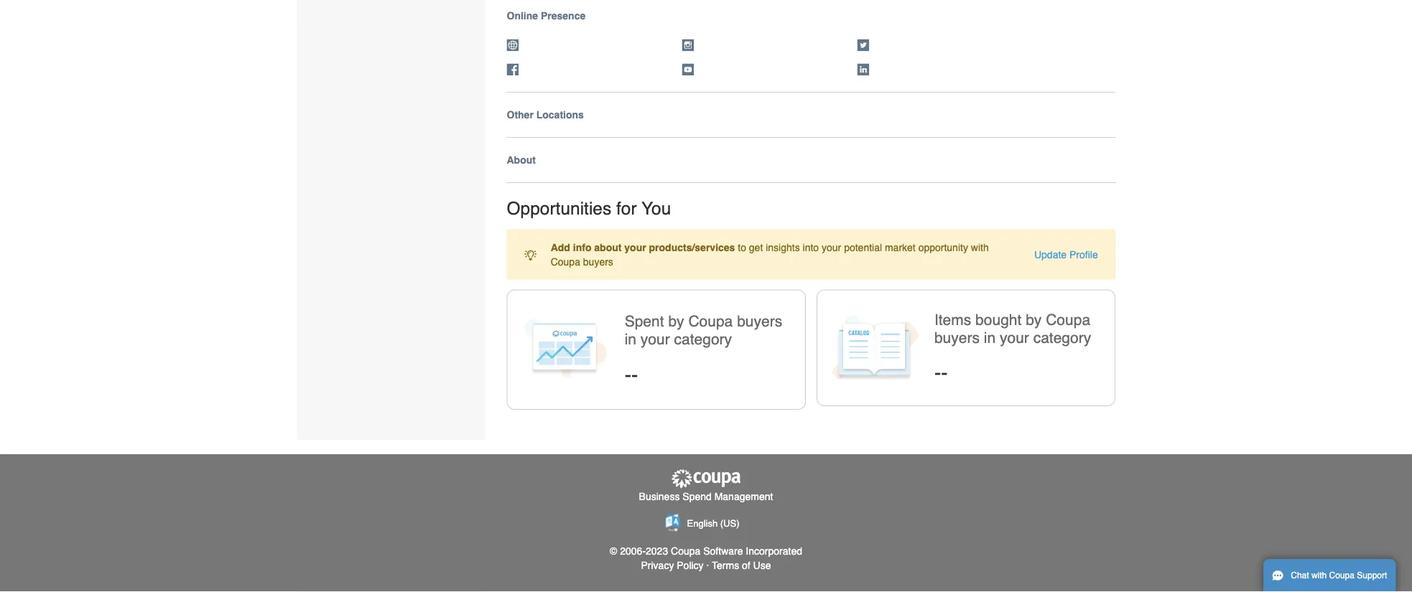 Task type: vqa. For each thing, say whether or not it's contained in the screenshot.
Message at top left
no



Task type: describe. For each thing, give the bounding box(es) containing it.
chat with coupa support
[[1291, 571, 1387, 581]]

with inside to get insights into your potential market opportunity with coupa buyers
[[971, 242, 989, 253]]

buyers inside to get insights into your potential market opportunity with coupa buyers
[[583, 256, 613, 268]]

category inside items bought by coupa buyers in your category
[[1033, 329, 1091, 347]]

update
[[1034, 249, 1067, 260]]

update profile link
[[1034, 249, 1098, 260]]

coupa inside items bought by coupa buyers in your category
[[1046, 311, 1090, 328]]

info
[[573, 242, 591, 253]]

chat with coupa support button
[[1263, 560, 1396, 593]]

other
[[507, 109, 534, 121]]

chat
[[1291, 571, 1309, 581]]

business spend management
[[639, 491, 773, 502]]

to get insights into your potential market opportunity with coupa buyers
[[551, 242, 989, 268]]

items bought by coupa buyers in your category
[[934, 311, 1091, 347]]

add
[[551, 242, 570, 253]]

about
[[507, 155, 536, 166]]

coupa up the policy
[[671, 546, 701, 557]]

presence
[[541, 10, 586, 22]]

online
[[507, 10, 538, 22]]

about
[[594, 242, 622, 253]]

coupa inside spent by coupa buyers in your category
[[688, 313, 733, 330]]

terms of use link
[[712, 560, 771, 572]]

other locations
[[507, 109, 584, 121]]

english
[[687, 518, 718, 529]]

potential
[[844, 242, 882, 253]]

your inside spent by coupa buyers in your category
[[641, 331, 670, 348]]

incorporated
[[746, 546, 802, 557]]

-- for buyers
[[934, 362, 948, 385]]

in inside items bought by coupa buyers in your category
[[984, 329, 996, 347]]

privacy policy link
[[641, 560, 704, 572]]

market
[[885, 242, 916, 253]]

terms of use
[[712, 560, 771, 572]]

with inside chat with coupa support button
[[1311, 571, 1327, 581]]

get
[[749, 242, 763, 253]]

policy
[[677, 560, 704, 572]]

use
[[753, 560, 771, 572]]

items
[[934, 311, 971, 328]]

coupa inside button
[[1329, 571, 1355, 581]]

for
[[616, 199, 637, 219]]

spent
[[625, 313, 664, 330]]



Task type: locate. For each thing, give the bounding box(es) containing it.
-- down items
[[934, 362, 948, 385]]

buyers down about
[[583, 256, 613, 268]]

category
[[1033, 329, 1091, 347], [674, 331, 732, 348]]

profile
[[1069, 249, 1098, 260]]

support
[[1357, 571, 1387, 581]]

2006-
[[620, 546, 646, 557]]

add info about your products/services
[[551, 242, 735, 253]]

buyers inside items bought by coupa buyers in your category
[[934, 329, 980, 347]]

by inside items bought by coupa buyers in your category
[[1026, 311, 1042, 328]]

into
[[803, 242, 819, 253]]

coupa right spent
[[688, 313, 733, 330]]

bought
[[975, 311, 1022, 328]]

--
[[934, 362, 948, 385], [625, 364, 638, 387]]

software
[[703, 546, 743, 557]]

coupa supplier portal image
[[670, 469, 742, 489]]

with right opportunity
[[971, 242, 989, 253]]

opportunities for you
[[507, 199, 671, 219]]

©
[[610, 546, 617, 557]]

coupa down update profile link
[[1046, 311, 1090, 328]]

0 horizontal spatial in
[[625, 331, 636, 348]]

your right into
[[822, 242, 841, 253]]

0 horizontal spatial --
[[625, 364, 638, 387]]

1 horizontal spatial by
[[1026, 311, 1042, 328]]

management
[[714, 491, 773, 502]]

coupa
[[551, 256, 580, 268], [1046, 311, 1090, 328], [688, 313, 733, 330], [671, 546, 701, 557], [1329, 571, 1355, 581]]

(us)
[[720, 518, 739, 529]]

alert containing add info about your products/services
[[507, 230, 1115, 280]]

0 horizontal spatial by
[[668, 313, 684, 330]]

by
[[1026, 311, 1042, 328], [668, 313, 684, 330]]

your right about
[[624, 242, 646, 253]]

to
[[738, 242, 746, 253]]

by inside spent by coupa buyers in your category
[[668, 313, 684, 330]]

0 horizontal spatial category
[[674, 331, 732, 348]]

in down bought
[[984, 329, 996, 347]]

your down spent
[[641, 331, 670, 348]]

0 horizontal spatial buyers
[[583, 256, 613, 268]]

locations
[[536, 109, 584, 121]]

you
[[642, 199, 671, 219]]

with right chat
[[1311, 571, 1327, 581]]

0 vertical spatial with
[[971, 242, 989, 253]]

1 horizontal spatial in
[[984, 329, 996, 347]]

in
[[984, 329, 996, 347], [625, 331, 636, 348]]

privacy
[[641, 560, 674, 572]]

by right spent
[[668, 313, 684, 330]]

online presence
[[507, 10, 586, 22]]

products/services
[[649, 242, 735, 253]]

opportunities
[[507, 199, 611, 219]]

by right bought
[[1026, 311, 1042, 328]]

coupa inside to get insights into your potential market opportunity with coupa buyers
[[551, 256, 580, 268]]

1 horizontal spatial category
[[1033, 329, 1091, 347]]

of
[[742, 560, 750, 572]]

buyers inside spent by coupa buyers in your category
[[737, 313, 782, 330]]

-- down spent
[[625, 364, 638, 387]]

your inside items bought by coupa buyers in your category
[[1000, 329, 1029, 347]]

1 vertical spatial with
[[1311, 571, 1327, 581]]

english (us)
[[687, 518, 739, 529]]

update profile
[[1034, 249, 1098, 260]]

with
[[971, 242, 989, 253], [1311, 571, 1327, 581]]

2023
[[646, 546, 668, 557]]

-
[[934, 362, 941, 385], [941, 362, 948, 385], [625, 364, 631, 387], [631, 364, 638, 387]]

alert
[[507, 230, 1115, 280]]

terms
[[712, 560, 739, 572]]

business
[[639, 491, 680, 502]]

your inside to get insights into your potential market opportunity with coupa buyers
[[822, 242, 841, 253]]

your down bought
[[1000, 329, 1029, 347]]

1 horizontal spatial with
[[1311, 571, 1327, 581]]

© 2006-2023 coupa software incorporated
[[610, 546, 802, 557]]

spent by coupa buyers in your category
[[625, 313, 782, 348]]

buyers down items
[[934, 329, 980, 347]]

1 horizontal spatial --
[[934, 362, 948, 385]]

coupa left support
[[1329, 571, 1355, 581]]

privacy policy
[[641, 560, 704, 572]]

spend
[[683, 491, 712, 502]]

insights
[[766, 242, 800, 253]]

coupa down add
[[551, 256, 580, 268]]

0 horizontal spatial with
[[971, 242, 989, 253]]

your
[[624, 242, 646, 253], [822, 242, 841, 253], [1000, 329, 1029, 347], [641, 331, 670, 348]]

buyers down to get insights into your potential market opportunity with coupa buyers
[[737, 313, 782, 330]]

2 horizontal spatial buyers
[[934, 329, 980, 347]]

opportunity
[[918, 242, 968, 253]]

buyers
[[583, 256, 613, 268], [737, 313, 782, 330], [934, 329, 980, 347]]

category inside spent by coupa buyers in your category
[[674, 331, 732, 348]]

in down spent
[[625, 331, 636, 348]]

-- for in
[[625, 364, 638, 387]]

1 horizontal spatial buyers
[[737, 313, 782, 330]]

in inside spent by coupa buyers in your category
[[625, 331, 636, 348]]



